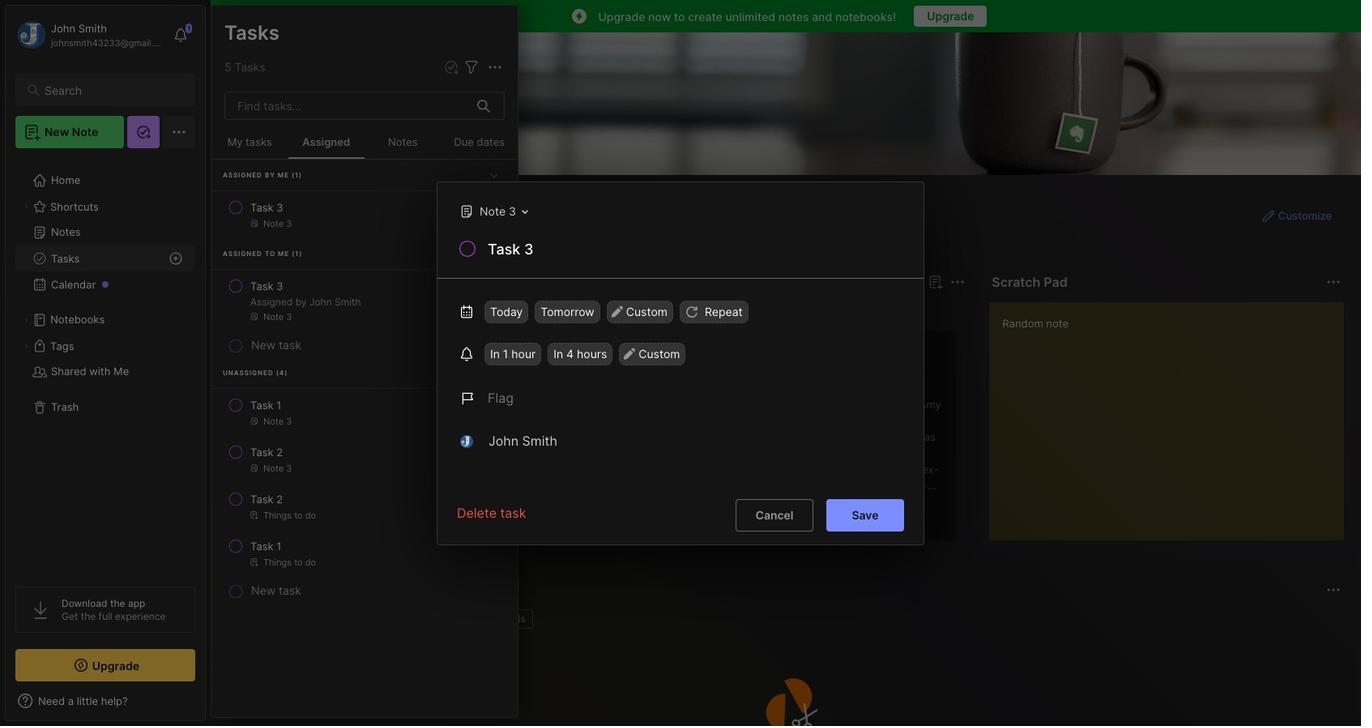 Task type: describe. For each thing, give the bounding box(es) containing it.
new task image
[[443, 59, 459, 75]]

task 1 9 cell
[[250, 538, 281, 554]]

5 row from the top
[[218, 485, 511, 528]]

6 row from the top
[[218, 532, 511, 575]]

2 row from the top
[[218, 271, 511, 330]]

task 3 3 cell
[[250, 278, 283, 294]]

2 tab list from the top
[[241, 609, 1339, 629]]

task 1 6 cell
[[250, 397, 281, 413]]

Find tasks… text field
[[228, 92, 468, 119]]

tree inside main element
[[6, 158, 205, 572]]



Task type: locate. For each thing, give the bounding box(es) containing it.
expand tags image
[[21, 341, 31, 351]]

Search text field
[[45, 83, 181, 98]]

row group
[[211, 160, 518, 603], [237, 331, 1361, 551]]

Start writing… text field
[[1003, 302, 1343, 527]]

task 2 8 cell
[[250, 491, 283, 507]]

task 3 1 cell
[[250, 199, 283, 216]]

1 tab list from the top
[[241, 301, 963, 321]]

None search field
[[45, 80, 181, 100]]

1 row from the top
[[218, 193, 511, 237]]

expand notebooks image
[[21, 315, 31, 325]]

0 vertical spatial tab list
[[241, 301, 963, 321]]

Enter task text field
[[486, 239, 904, 266]]

Go to note or move task field
[[451, 199, 534, 222]]

none search field inside main element
[[45, 80, 181, 100]]

1 vertical spatial tab list
[[241, 609, 1339, 629]]

main element
[[0, 0, 211, 726]]

tree
[[6, 158, 205, 572]]

tab
[[241, 301, 288, 321], [295, 301, 360, 321], [439, 609, 481, 629], [488, 609, 533, 629]]

4 row from the top
[[218, 438, 511, 481]]

tab list
[[241, 301, 963, 321], [241, 609, 1339, 629]]

row
[[218, 193, 511, 237], [218, 271, 511, 330], [218, 391, 511, 434], [218, 438, 511, 481], [218, 485, 511, 528], [218, 532, 511, 575]]

3 row from the top
[[218, 391, 511, 434]]

task 2 7 cell
[[250, 444, 283, 460]]



Task type: vqa. For each thing, say whether or not it's contained in the screenshot.
thumbnail
no



